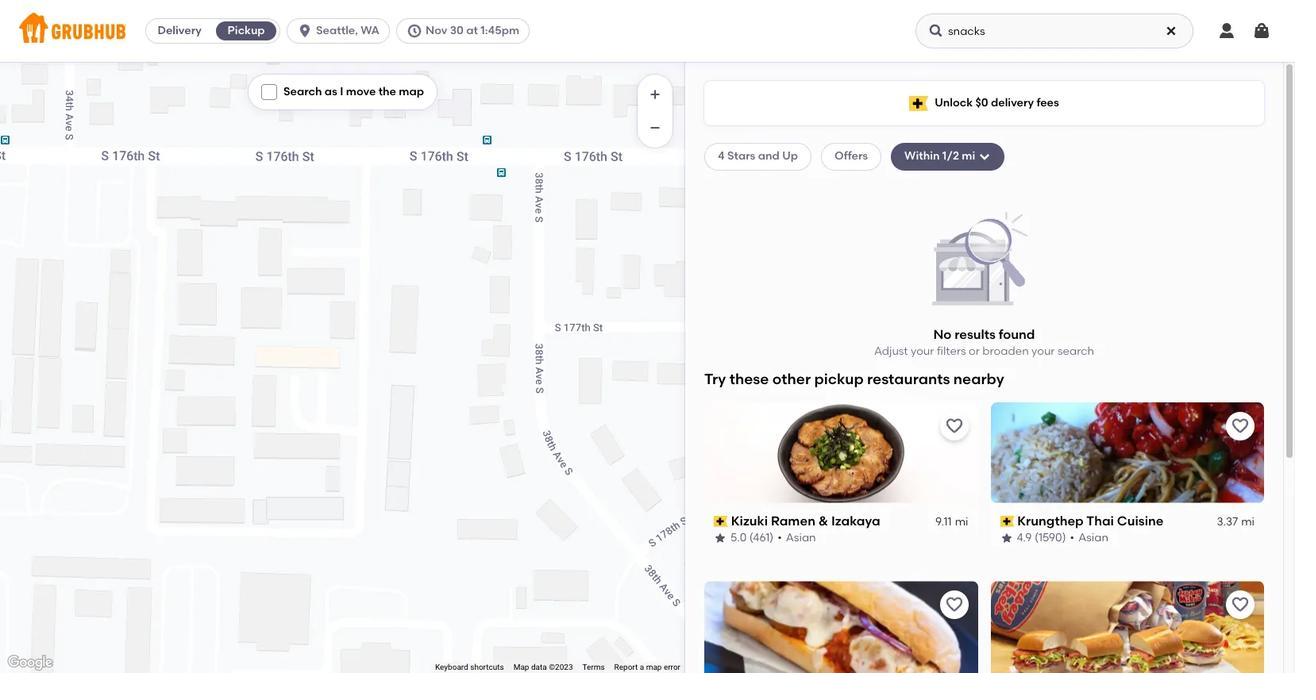 Task type: locate. For each thing, give the bounding box(es) containing it.
$0
[[976, 96, 988, 109]]

• asian
[[778, 531, 816, 545], [1070, 531, 1109, 545]]

• for kizuki
[[778, 531, 782, 545]]

asian down the "kizuki ramen & izakaya"
[[786, 531, 816, 545]]

star icon image left 5.0
[[714, 532, 727, 545]]

mi right 9.11
[[955, 515, 968, 529]]

pickup
[[228, 24, 265, 37]]

your down found
[[1032, 345, 1055, 358]]

map
[[514, 663, 529, 672]]

star icon image for krungthep thai cuisine
[[1000, 532, 1013, 545]]

4 stars and up
[[718, 150, 798, 163]]

offers
[[835, 150, 868, 163]]

i
[[340, 85, 343, 98]]

seattle,
[[316, 24, 358, 37]]

1 vertical spatial save this restaurant image
[[1231, 596, 1250, 615]]

• asian for thai
[[1070, 531, 1109, 545]]

the
[[379, 85, 396, 98]]

stars
[[727, 150, 756, 163]]

subscription pass image left the krungthep
[[1000, 516, 1014, 527]]

1 horizontal spatial save this restaurant image
[[1231, 596, 1250, 615]]

1:45pm
[[481, 24, 519, 37]]

mi right 1/2
[[962, 150, 975, 163]]

main navigation navigation
[[0, 0, 1295, 62]]

save this restaurant image
[[945, 417, 964, 436], [1231, 596, 1250, 615]]

wa
[[361, 24, 380, 37]]

4.9 (1590)
[[1017, 531, 1066, 545]]

• asian down krungthep thai cuisine
[[1070, 531, 1109, 545]]

1/2
[[943, 150, 959, 163]]

star icon image
[[714, 532, 727, 545], [1000, 532, 1013, 545]]

asian down krungthep thai cuisine
[[1079, 531, 1109, 545]]

subscription pass image
[[714, 516, 728, 527], [1000, 516, 1014, 527]]

1 star icon image from the left
[[714, 532, 727, 545]]

map right a
[[646, 663, 662, 672]]

save this restaurant button for jersey mike's logo
[[1226, 591, 1255, 620]]

1 your from the left
[[911, 345, 934, 358]]

krungthep thai cuisine logo image
[[991, 402, 1264, 503]]

2 asian from the left
[[1079, 531, 1109, 545]]

plus icon image
[[647, 87, 663, 102]]

asian
[[786, 531, 816, 545], [1079, 531, 1109, 545]]

• asian down ramen
[[778, 531, 816, 545]]

2 subscription pass image from the left
[[1000, 516, 1014, 527]]

2 star icon image from the left
[[1000, 532, 1013, 545]]

pickup
[[814, 370, 864, 389]]

0 horizontal spatial subscription pass image
[[714, 516, 728, 527]]

0 horizontal spatial save this restaurant image
[[945, 596, 964, 615]]

3.37
[[1217, 515, 1238, 529]]

save this restaurant image
[[1231, 417, 1250, 436], [945, 596, 964, 615]]

1 horizontal spatial save this restaurant image
[[1231, 417, 1250, 436]]

1 • asian from the left
[[778, 531, 816, 545]]

krungthep
[[1017, 513, 1084, 529]]

1 horizontal spatial subscription pass image
[[1000, 516, 1014, 527]]

save this restaurant button
[[940, 412, 968, 440], [1226, 412, 1255, 440], [940, 591, 968, 620], [1226, 591, 1255, 620]]

filters
[[937, 345, 966, 358]]

9.11
[[936, 515, 952, 529]]

seattle, wa
[[316, 24, 380, 37]]

svg image
[[1217, 21, 1237, 41], [1252, 21, 1271, 41], [297, 23, 313, 39], [407, 23, 422, 39], [1165, 25, 1178, 37], [979, 150, 991, 163]]

1 horizontal spatial asian
[[1079, 531, 1109, 545]]

1 horizontal spatial •
[[1070, 531, 1075, 545]]

subshop logo image
[[704, 582, 978, 673]]

1 vertical spatial map
[[646, 663, 662, 672]]

error
[[664, 663, 681, 672]]

other
[[773, 370, 811, 389]]

results
[[955, 327, 996, 342]]

(1590)
[[1035, 531, 1066, 545]]

save this restaurant image for kizuki ramen & izakaya logo
[[945, 417, 964, 436]]

search as i move the map
[[284, 85, 424, 98]]

keyboard
[[435, 663, 468, 672]]

map
[[399, 85, 424, 98], [646, 663, 662, 672]]

your
[[911, 345, 934, 358], [1032, 345, 1055, 358]]

2 • asian from the left
[[1070, 531, 1109, 545]]

1 subscription pass image from the left
[[714, 516, 728, 527]]

0 horizontal spatial •
[[778, 531, 782, 545]]

9.11 mi
[[936, 515, 968, 529]]

0 horizontal spatial your
[[911, 345, 934, 358]]

0 vertical spatial map
[[399, 85, 424, 98]]

1 vertical spatial save this restaurant image
[[945, 596, 964, 615]]

pickup button
[[213, 18, 280, 44]]

•
[[778, 531, 782, 545], [1070, 531, 1075, 545]]

kizuki ramen & izakaya logo image
[[704, 402, 978, 503]]

1 • from the left
[[778, 531, 782, 545]]

4.9
[[1017, 531, 1032, 545]]

0 horizontal spatial save this restaurant image
[[945, 417, 964, 436]]

2 • from the left
[[1070, 531, 1075, 545]]

kizuki
[[731, 513, 768, 529]]

0 horizontal spatial star icon image
[[714, 532, 727, 545]]

mi
[[962, 150, 975, 163], [955, 515, 968, 529], [1241, 515, 1255, 529]]

kizuki ramen & izakaya
[[731, 513, 880, 529]]

• right "(461)"
[[778, 531, 782, 545]]

0 horizontal spatial • asian
[[778, 531, 816, 545]]

up
[[782, 150, 798, 163]]

• asian for ramen
[[778, 531, 816, 545]]

1 horizontal spatial your
[[1032, 345, 1055, 358]]

svg image
[[928, 23, 944, 39]]

0 horizontal spatial map
[[399, 85, 424, 98]]

subscription pass image left kizuki
[[714, 516, 728, 527]]

report a map error link
[[614, 663, 681, 672]]

adjust
[[874, 345, 908, 358]]

izakaya
[[831, 513, 880, 529]]

• right (1590)
[[1070, 531, 1075, 545]]

subscription pass image for kizuki ramen & izakaya
[[714, 516, 728, 527]]

map right the
[[399, 85, 424, 98]]

0 vertical spatial save this restaurant image
[[945, 417, 964, 436]]

and
[[758, 150, 780, 163]]

nearby
[[954, 370, 1004, 389]]

delivery
[[158, 24, 202, 37]]

star icon image left 4.9
[[1000, 532, 1013, 545]]

1 horizontal spatial star icon image
[[1000, 532, 1013, 545]]

within
[[905, 150, 940, 163]]

thai
[[1087, 513, 1114, 529]]

unlock $0 delivery fees
[[935, 96, 1059, 109]]

grubhub plus flag logo image
[[909, 96, 928, 111]]

your down no
[[911, 345, 934, 358]]

save this restaurant image for jersey mike's logo
[[1231, 596, 1250, 615]]

0 horizontal spatial asian
[[786, 531, 816, 545]]

unlock
[[935, 96, 973, 109]]

• for krungthep
[[1070, 531, 1075, 545]]

0 vertical spatial save this restaurant image
[[1231, 417, 1250, 436]]

mi right 3.37
[[1241, 515, 1255, 529]]

at
[[466, 24, 478, 37]]

1 horizontal spatial • asian
[[1070, 531, 1109, 545]]

save this restaurant button for krungthep thai cuisine logo
[[1226, 412, 1255, 440]]

1 asian from the left
[[786, 531, 816, 545]]



Task type: describe. For each thing, give the bounding box(es) containing it.
nov 30 at 1:45pm button
[[396, 18, 536, 44]]

search
[[1058, 345, 1094, 358]]

these
[[730, 370, 769, 389]]

restaurants
[[867, 370, 950, 389]]

Search for food, convenience, alcohol... search field
[[916, 14, 1194, 48]]

terms link
[[583, 663, 605, 672]]

broaden
[[983, 345, 1029, 358]]

report
[[614, 663, 638, 672]]

data
[[531, 663, 547, 672]]

cuisine
[[1117, 513, 1164, 529]]

as
[[325, 85, 337, 98]]

minus icon image
[[647, 120, 663, 136]]

jersey mike's logo image
[[991, 582, 1264, 673]]

keyboard shortcuts button
[[435, 662, 504, 673]]

map region
[[0, 47, 718, 673]]

subscription pass image for krungthep thai cuisine
[[1000, 516, 1014, 527]]

try these other pickup restaurants nearby
[[704, 370, 1004, 389]]

found
[[999, 327, 1035, 342]]

shortcuts
[[470, 663, 504, 672]]

search
[[284, 85, 322, 98]]

nov 30 at 1:45pm
[[426, 24, 519, 37]]

report a map error
[[614, 663, 681, 672]]

save this restaurant button for 'subshop logo'
[[940, 591, 968, 620]]

delivery
[[991, 96, 1034, 109]]

30
[[450, 24, 464, 37]]

try
[[704, 370, 726, 389]]

save this restaurant image for 'subshop logo'
[[945, 596, 964, 615]]

delivery button
[[146, 18, 213, 44]]

map data ©2023
[[514, 663, 573, 672]]

svg image inside nov 30 at 1:45pm button
[[407, 23, 422, 39]]

ramen
[[771, 513, 816, 529]]

asian for thai
[[1079, 531, 1109, 545]]

save this restaurant button for kizuki ramen & izakaya logo
[[940, 412, 968, 440]]

no
[[934, 327, 952, 342]]

mi for krungthep thai cuisine
[[1241, 515, 1255, 529]]

seattle, wa button
[[287, 18, 396, 44]]

&
[[819, 513, 828, 529]]

3.37 mi
[[1217, 515, 1255, 529]]

no results found adjust your filters or broaden your search
[[874, 327, 1094, 358]]

star icon image for kizuki ramen & izakaya
[[714, 532, 727, 545]]

(461)
[[750, 531, 774, 545]]

save this restaurant image for krungthep thai cuisine logo
[[1231, 417, 1250, 436]]

google image
[[4, 653, 56, 673]]

4
[[718, 150, 725, 163]]

move
[[346, 85, 376, 98]]

5.0 (461)
[[731, 531, 774, 545]]

fees
[[1037, 96, 1059, 109]]

keyboard shortcuts
[[435, 663, 504, 672]]

2 your from the left
[[1032, 345, 1055, 358]]

terms
[[583, 663, 605, 672]]

5.0
[[731, 531, 747, 545]]

within 1/2 mi
[[905, 150, 975, 163]]

asian for ramen
[[786, 531, 816, 545]]

or
[[969, 345, 980, 358]]

svg image inside the seattle, wa button
[[297, 23, 313, 39]]

1 horizontal spatial map
[[646, 663, 662, 672]]

©2023
[[549, 663, 573, 672]]

a
[[640, 663, 644, 672]]

krungthep thai cuisine
[[1017, 513, 1164, 529]]

nov
[[426, 24, 447, 37]]

mi for kizuki ramen & izakaya
[[955, 515, 968, 529]]



Task type: vqa. For each thing, say whether or not it's contained in the screenshot.
St to the bottom
no



